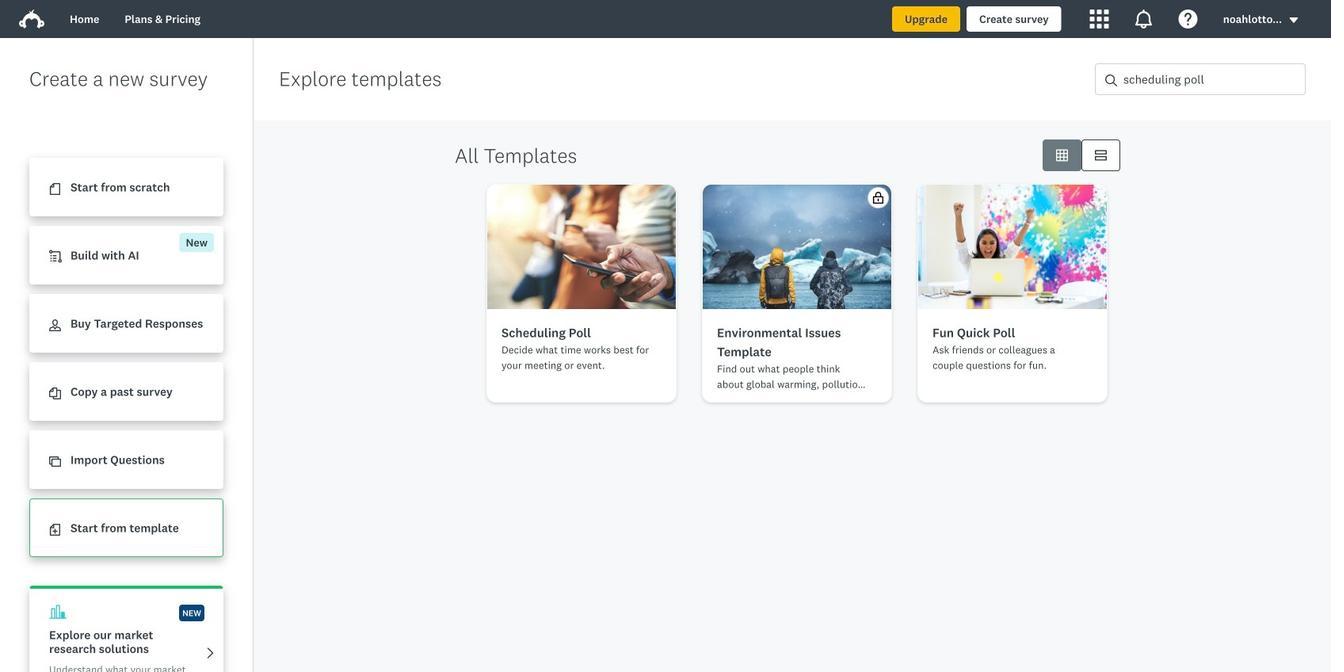 Task type: describe. For each thing, give the bounding box(es) containing it.
documentplus image
[[49, 524, 61, 536]]

environmental issues template image
[[703, 185, 892, 309]]

documentclone image
[[49, 388, 61, 400]]

grid image
[[1057, 149, 1069, 161]]

notification center icon image
[[1135, 10, 1154, 29]]

fun quick poll image
[[919, 185, 1107, 309]]

clone image
[[49, 456, 61, 468]]

lock image
[[873, 192, 885, 204]]

document image
[[49, 183, 61, 195]]

Search templates field
[[1118, 64, 1306, 94]]

user image
[[49, 320, 61, 332]]

search image
[[1106, 74, 1118, 86]]

chevronright image
[[205, 647, 216, 659]]



Task type: vqa. For each thing, say whether or not it's contained in the screenshot.
Grid image
yes



Task type: locate. For each thing, give the bounding box(es) containing it.
scheduling poll image
[[487, 185, 676, 309]]

textboxmultiple image
[[1095, 149, 1107, 161]]

dropdown arrow icon image
[[1289, 15, 1300, 26], [1290, 17, 1299, 23]]

brand logo image
[[19, 6, 44, 32], [19, 10, 44, 29]]

1 brand logo image from the top
[[19, 6, 44, 32]]

help icon image
[[1179, 10, 1198, 29]]

products icon image
[[1091, 10, 1110, 29], [1091, 10, 1110, 29]]

2 brand logo image from the top
[[19, 10, 44, 29]]



